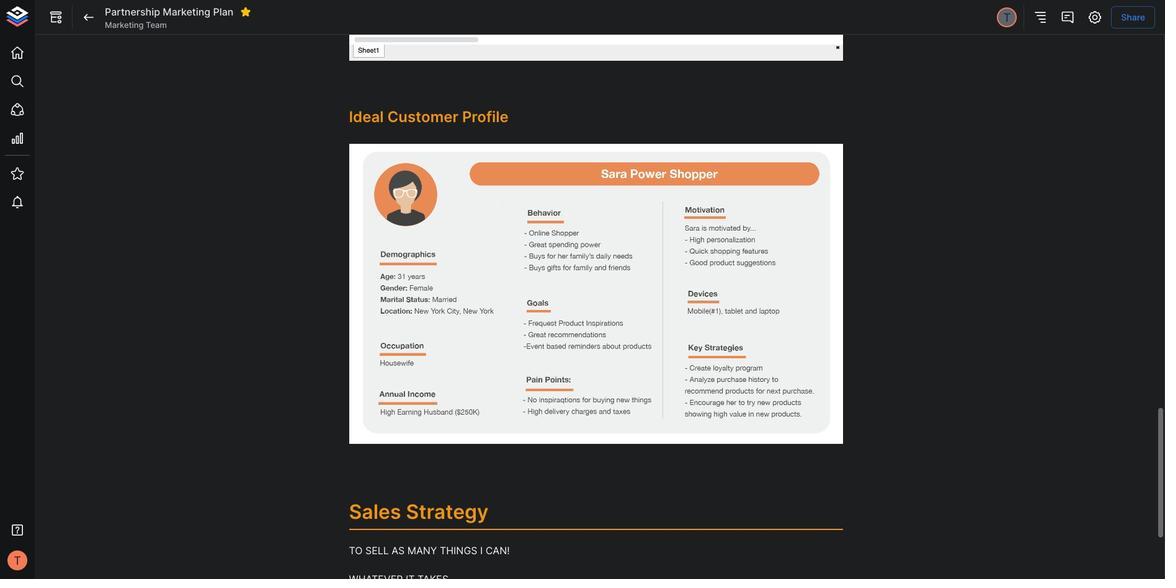 Task type: describe. For each thing, give the bounding box(es) containing it.
table of contents image
[[1034, 10, 1048, 25]]

team
[[146, 20, 167, 30]]

customer
[[388, 108, 459, 126]]

go back image
[[81, 10, 96, 25]]

share button
[[1112, 6, 1156, 29]]

marketing team
[[105, 20, 167, 30]]

profile
[[462, 108, 509, 126]]

0 horizontal spatial t
[[14, 554, 21, 568]]

i
[[480, 545, 483, 557]]

1 horizontal spatial marketing
[[163, 5, 211, 18]]

comments image
[[1061, 10, 1076, 25]]

0 horizontal spatial t button
[[4, 547, 31, 575]]

to sell as many things i can!
[[349, 545, 510, 557]]

sell
[[366, 545, 389, 557]]

partnership marketing plan
[[105, 5, 234, 18]]

sales strategy
[[349, 500, 489, 524]]

ideal
[[349, 108, 384, 126]]

1 horizontal spatial t
[[1004, 10, 1011, 24]]

settings image
[[1088, 10, 1103, 25]]

show wiki image
[[48, 10, 63, 25]]

1 vertical spatial marketing
[[105, 20, 144, 30]]

as
[[392, 545, 405, 557]]



Task type: vqa. For each thing, say whether or not it's contained in the screenshot.
bottom the T
yes



Task type: locate. For each thing, give the bounding box(es) containing it.
remove favorite image
[[240, 6, 252, 17]]

0 vertical spatial t button
[[996, 6, 1019, 29]]

partnership
[[105, 5, 160, 18]]

to
[[349, 545, 363, 557]]

t
[[1004, 10, 1011, 24], [14, 554, 21, 568]]

t button
[[996, 6, 1019, 29], [4, 547, 31, 575]]

marketing up team
[[163, 5, 211, 18]]

sales
[[349, 500, 401, 524]]

1 vertical spatial t
[[14, 554, 21, 568]]

0 vertical spatial marketing
[[163, 5, 211, 18]]

things
[[440, 545, 478, 557]]

marketing
[[163, 5, 211, 18], [105, 20, 144, 30]]

0 horizontal spatial marketing
[[105, 20, 144, 30]]

1 vertical spatial t button
[[4, 547, 31, 575]]

share
[[1122, 12, 1146, 22]]

marketing team link
[[105, 19, 167, 30]]

strategy
[[406, 500, 489, 524]]

can!
[[486, 545, 510, 557]]

1 horizontal spatial t button
[[996, 6, 1019, 29]]

0 vertical spatial t
[[1004, 10, 1011, 24]]

ideal customer profile
[[349, 108, 509, 126]]

plan
[[213, 5, 234, 18]]

many
[[408, 545, 437, 557]]

marketing down partnership
[[105, 20, 144, 30]]



